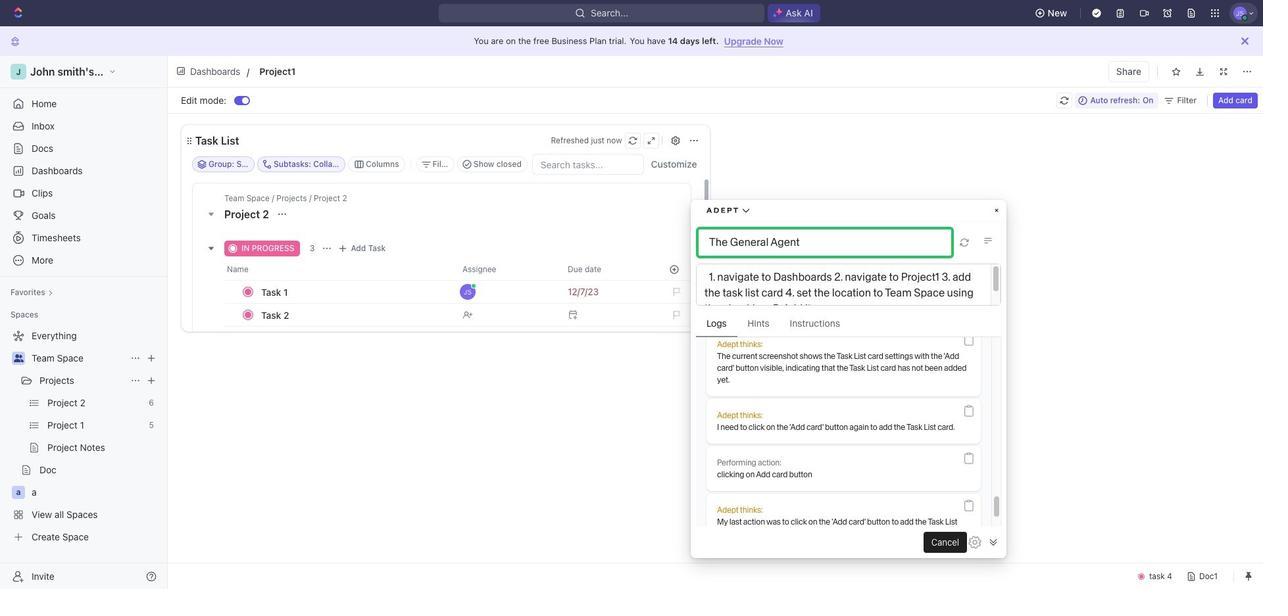 Task type: locate. For each thing, give the bounding box(es) containing it.
sidebar navigation
[[0, 56, 170, 590]]

None text field
[[259, 63, 630, 80]]

a, , element
[[12, 486, 25, 499]]

tree
[[5, 326, 162, 548]]

Search tasks... text field
[[533, 155, 643, 174]]



Task type: describe. For each thing, give the bounding box(es) containing it.
john smith's workspace, , element
[[11, 64, 26, 80]]

user group image
[[13, 355, 23, 363]]

tree inside sidebar navigation
[[5, 326, 162, 548]]

set priority image
[[665, 326, 771, 350]]



Task type: vqa. For each thing, say whether or not it's contained in the screenshot.
ROW containing 17
no



